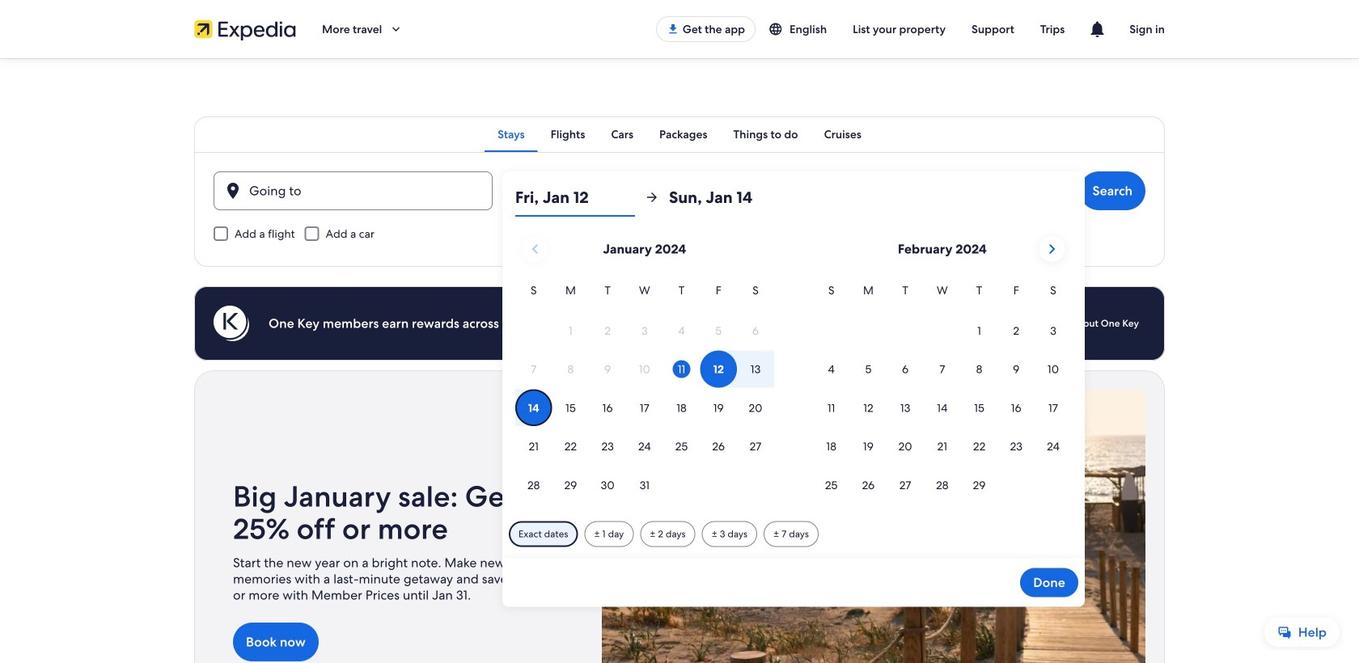 Task type: describe. For each thing, give the bounding box(es) containing it.
small image
[[769, 22, 790, 36]]

download the app button image
[[667, 23, 680, 36]]

communication center icon image
[[1088, 19, 1107, 39]]

january 2024 element
[[515, 282, 774, 506]]

february 2024 element
[[813, 282, 1072, 506]]

expedia logo image
[[194, 18, 296, 40]]

today element
[[673, 361, 691, 378]]

previous month image
[[526, 240, 545, 259]]

next month image
[[1043, 240, 1062, 259]]



Task type: locate. For each thing, give the bounding box(es) containing it.
directional image
[[645, 190, 659, 205]]

more travel image
[[389, 22, 403, 36]]

main content
[[0, 58, 1360, 664]]

application
[[515, 230, 1072, 506]]

tab list
[[194, 117, 1165, 152]]



Task type: vqa. For each thing, say whether or not it's contained in the screenshot.
NEXT MONTH image on the top of page
yes



